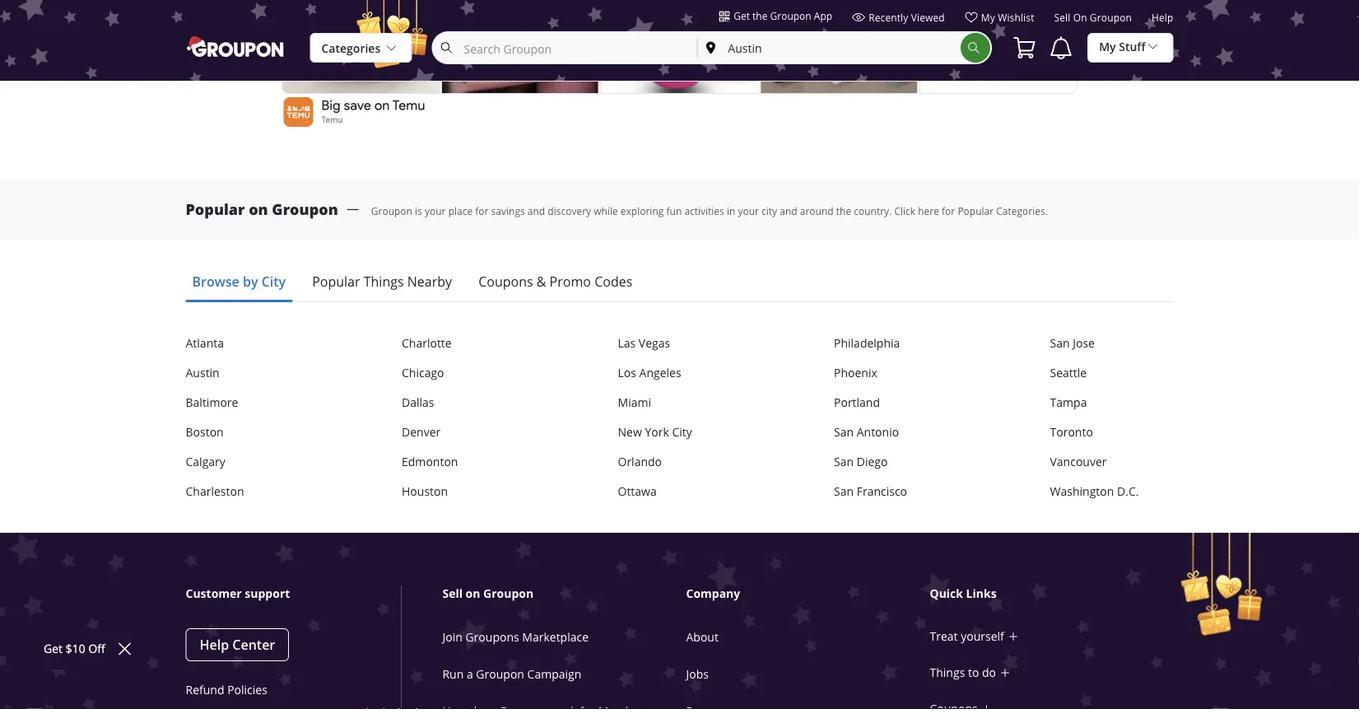 Task type: describe. For each thing, give the bounding box(es) containing it.
run
[[443, 666, 464, 682]]

baltimore link
[[186, 395, 309, 411]]

sell on groupon for sell on groupon link
[[1055, 11, 1132, 24]]

join groupons marketplace
[[443, 629, 589, 645]]

chicago
[[402, 365, 444, 381]]

on for popular on groupon heading
[[249, 199, 268, 219]]

savings
[[491, 204, 525, 218]]

yourself
[[961, 629, 1005, 644]]

get the groupon app button
[[719, 8, 833, 23]]

2 horizontal spatial popular
[[958, 204, 994, 218]]

diego
[[857, 454, 888, 470]]

quick links heading
[[930, 586, 1177, 602]]

policies
[[227, 682, 268, 697]]

help center link
[[186, 629, 289, 662]]

campaign
[[528, 666, 582, 682]]

get
[[734, 9, 750, 22]]

advertisement region
[[280, 0, 1079, 130]]

york
[[645, 425, 669, 440]]

activities
[[685, 204, 725, 218]]

sell for sell on groupon link
[[1055, 11, 1071, 24]]

vancouver
[[1050, 454, 1107, 470]]

help for help center
[[200, 636, 229, 654]]

d.c.
[[1118, 484, 1139, 499]]

groupon image
[[186, 35, 287, 58]]

edmonton link
[[402, 454, 525, 470]]

company heading
[[686, 586, 933, 602]]

new
[[618, 425, 642, 440]]

while
[[594, 204, 618, 218]]

around
[[800, 204, 834, 218]]

tampa
[[1050, 395, 1087, 410]]

san for san jose
[[1050, 336, 1070, 351]]

to
[[968, 665, 980, 680]]

center
[[233, 636, 275, 654]]

calgary link
[[186, 454, 309, 470]]

click
[[895, 204, 916, 218]]

seattle
[[1050, 365, 1087, 381]]

Austin search field
[[698, 33, 961, 63]]

my for my stuff
[[1100, 39, 1116, 54]]

2 your from the left
[[738, 204, 759, 218]]

customer support heading
[[186, 586, 401, 602]]

about link
[[686, 629, 719, 645]]

seattle link
[[1050, 365, 1174, 381]]

san for san antonio
[[834, 425, 854, 440]]

links
[[967, 586, 997, 602]]

charleston
[[186, 484, 244, 499]]

atlanta link
[[186, 335, 309, 352]]

jobs
[[686, 666, 709, 682]]

miami
[[618, 395, 651, 410]]

washington d.c. link
[[1050, 484, 1174, 500]]

help link
[[1152, 11, 1174, 30]]

categories
[[322, 41, 381, 56]]

nearby
[[407, 273, 452, 290]]

jobs link
[[686, 666, 709, 682]]

phoenix link
[[834, 365, 958, 381]]

toronto
[[1050, 425, 1094, 440]]

calgary
[[186, 454, 226, 470]]

my for my wishlist
[[982, 11, 996, 24]]

new york city link
[[618, 424, 742, 441]]

2 for from the left
[[942, 204, 956, 218]]

exploring
[[621, 204, 664, 218]]

the inside button
[[753, 9, 768, 22]]

1 your from the left
[[425, 204, 446, 218]]

charlotte link
[[402, 335, 525, 352]]

austin
[[186, 365, 220, 381]]

city for new york city
[[672, 425, 692, 440]]

sell for sell on groupon 'heading'
[[443, 586, 463, 602]]

here
[[918, 204, 940, 218]]

sell on groupon link
[[1055, 11, 1132, 30]]

city for browse by city
[[262, 273, 286, 291]]

0 vertical spatial things
[[364, 273, 404, 290]]

popular for popular on groupon
[[186, 199, 245, 219]]

in
[[727, 204, 736, 218]]

las vegas
[[618, 336, 671, 351]]

browse by city
[[192, 273, 286, 291]]

groupon is your place for savings and discovery while exploring fun activities in your city and around the country. click here for popular categories.
[[371, 204, 1048, 218]]

san antonio
[[834, 425, 899, 440]]

groupons
[[466, 629, 519, 645]]

philadelphia link
[[834, 335, 958, 352]]

&
[[537, 273, 546, 290]]

las vegas link
[[618, 335, 742, 352]]

is
[[415, 204, 422, 218]]

antonio
[[857, 425, 899, 440]]

search image
[[968, 41, 981, 54]]

app
[[814, 9, 833, 22]]

los angeles
[[618, 365, 682, 381]]

san antonio link
[[834, 424, 958, 441]]

los angeles link
[[618, 365, 742, 381]]

get the groupon app
[[734, 9, 833, 22]]

customer support
[[186, 586, 290, 602]]

coupons & promo codes
[[479, 273, 633, 290]]

popular things nearby
[[312, 273, 452, 290]]

groupon for run a groupon campaign "link"
[[476, 666, 525, 682]]

promo
[[550, 273, 591, 290]]

tampa link
[[1050, 395, 1174, 411]]

city
[[762, 204, 778, 218]]

popular for popular things nearby
[[312, 273, 360, 290]]

new york city
[[618, 425, 692, 440]]

sell on groupon for sell on groupon 'heading'
[[443, 586, 534, 602]]

popular on groupon heading
[[186, 199, 338, 219]]



Task type: vqa. For each thing, say whether or not it's contained in the screenshot.
the & associated with & Up (310+)
no



Task type: locate. For each thing, give the bounding box(es) containing it.
my inside button
[[1100, 39, 1116, 54]]

city right "york"
[[672, 425, 692, 440]]

help up my stuff button
[[1152, 11, 1174, 24]]

wishlist
[[998, 11, 1035, 24]]

0 horizontal spatial your
[[425, 204, 446, 218]]

the right get
[[753, 9, 768, 22]]

your right in
[[738, 204, 759, 218]]

edmonton
[[402, 454, 458, 470]]

las
[[618, 336, 636, 351]]

refund policies link
[[186, 682, 268, 697]]

0 horizontal spatial popular
[[186, 199, 245, 219]]

1 vertical spatial on
[[249, 199, 268, 219]]

san francisco
[[834, 484, 908, 499]]

your right is
[[425, 204, 446, 218]]

denver link
[[402, 424, 525, 441]]

vancouver link
[[1050, 454, 1174, 470]]

my left "stuff"
[[1100, 39, 1116, 54]]

popular
[[186, 199, 245, 219], [958, 204, 994, 218], [312, 273, 360, 290]]

groupon inside 'heading'
[[484, 586, 534, 602]]

angeles
[[640, 365, 682, 381]]

1 vertical spatial things
[[930, 665, 965, 680]]

0 horizontal spatial for
[[475, 204, 489, 218]]

1 for from the left
[[475, 204, 489, 218]]

orlando
[[618, 454, 662, 470]]

help center
[[200, 636, 275, 654]]

and right city
[[780, 204, 798, 218]]

help for the help link
[[1152, 11, 1174, 24]]

treat yourself
[[930, 629, 1005, 644]]

washington
[[1050, 484, 1115, 499]]

for
[[475, 204, 489, 218], [942, 204, 956, 218]]

1 horizontal spatial for
[[942, 204, 956, 218]]

groupon inside button
[[770, 9, 812, 22]]

1 horizontal spatial on
[[466, 586, 481, 602]]

san inside "link"
[[834, 425, 854, 440]]

1 vertical spatial sell on groupon
[[443, 586, 534, 602]]

marketplace
[[522, 629, 589, 645]]

sell up notifications inbox image
[[1055, 11, 1071, 24]]

Search Groupon search field
[[432, 31, 993, 64], [434, 33, 697, 63]]

0 vertical spatial the
[[753, 9, 768, 22]]

refund policies
[[186, 682, 268, 697]]

refund
[[186, 682, 224, 697]]

and right savings
[[528, 204, 545, 218]]

charlotte
[[402, 336, 452, 351]]

the
[[753, 9, 768, 22], [837, 204, 852, 218]]

categories.
[[997, 204, 1048, 218]]

chicago link
[[402, 365, 525, 381]]

0 horizontal spatial and
[[528, 204, 545, 218]]

support
[[245, 586, 290, 602]]

toronto link
[[1050, 424, 1174, 441]]

help left center
[[200, 636, 229, 654]]

recently
[[869, 11, 909, 24]]

browse
[[192, 273, 240, 291]]

treat
[[930, 629, 958, 644]]

1 vertical spatial the
[[837, 204, 852, 218]]

the right around
[[837, 204, 852, 218]]

1 horizontal spatial things
[[930, 665, 965, 680]]

0 vertical spatial sell on groupon
[[1055, 11, 1132, 24]]

on up notifications inbox image
[[1074, 11, 1088, 24]]

city right by
[[262, 273, 286, 291]]

my
[[982, 11, 996, 24], [1100, 39, 1116, 54]]

1 vertical spatial sell
[[443, 586, 463, 602]]

san
[[1050, 336, 1070, 351], [834, 425, 854, 440], [834, 454, 854, 470], [834, 484, 854, 499]]

portland
[[834, 395, 880, 410]]

run a groupon campaign link
[[443, 666, 582, 682]]

portland link
[[834, 395, 958, 411]]

los
[[618, 365, 637, 381]]

recently viewed
[[869, 11, 945, 24]]

coupons
[[479, 273, 533, 290]]

2 horizontal spatial on
[[1074, 11, 1088, 24]]

sell
[[1055, 11, 1071, 24], [443, 586, 463, 602]]

0 horizontal spatial city
[[262, 273, 286, 291]]

groupon for sell on groupon link
[[1090, 11, 1132, 24]]

by
[[243, 273, 258, 291]]

on
[[1074, 11, 1088, 24], [249, 199, 268, 219], [466, 586, 481, 602]]

0 horizontal spatial things
[[364, 273, 404, 290]]

0 vertical spatial sell
[[1055, 11, 1071, 24]]

groupon for sell on groupon 'heading'
[[484, 586, 534, 602]]

0 vertical spatial city
[[262, 273, 286, 291]]

ottawa
[[618, 484, 657, 499]]

washington d.c.
[[1050, 484, 1139, 499]]

about
[[686, 629, 719, 645]]

san for san francisco
[[834, 484, 854, 499]]

1 horizontal spatial sell
[[1055, 11, 1071, 24]]

sell on groupon up my stuff
[[1055, 11, 1132, 24]]

join
[[443, 629, 463, 645]]

sell on groupon up groupons
[[443, 586, 534, 602]]

francisco
[[857, 484, 908, 499]]

my left 'wishlist'
[[982, 11, 996, 24]]

on for sell on groupon 'heading'
[[466, 586, 481, 602]]

sell on groupon heading
[[443, 586, 690, 602]]

2 vertical spatial on
[[466, 586, 481, 602]]

on up groupons
[[466, 586, 481, 602]]

houston link
[[402, 484, 525, 500]]

san left jose
[[1050, 336, 1070, 351]]

1 horizontal spatial city
[[672, 425, 692, 440]]

groupon for popular on groupon heading
[[272, 199, 338, 219]]

place
[[449, 204, 473, 218]]

san down san diego
[[834, 484, 854, 499]]

san for san diego
[[834, 454, 854, 470]]

on for sell on groupon link
[[1074, 11, 1088, 24]]

1 vertical spatial city
[[672, 425, 692, 440]]

and
[[528, 204, 545, 218], [780, 204, 798, 218]]

city
[[262, 273, 286, 291], [672, 425, 692, 440]]

0 horizontal spatial sell on groupon
[[443, 586, 534, 602]]

0 horizontal spatial my
[[982, 11, 996, 24]]

san francisco link
[[834, 484, 958, 500]]

1 horizontal spatial and
[[780, 204, 798, 218]]

2 and from the left
[[780, 204, 798, 218]]

groupon
[[770, 9, 812, 22], [1090, 11, 1132, 24], [272, 199, 338, 219], [371, 204, 413, 218], [484, 586, 534, 602], [476, 666, 525, 682]]

0 horizontal spatial sell
[[443, 586, 463, 602]]

sell up join
[[443, 586, 463, 602]]

charleston link
[[186, 484, 309, 500]]

san diego link
[[834, 454, 958, 470]]

1 horizontal spatial sell on groupon
[[1055, 11, 1132, 24]]

things left nearby
[[364, 273, 404, 290]]

viewed
[[911, 11, 945, 24]]

philadelphia
[[834, 336, 900, 351]]

boston
[[186, 425, 224, 440]]

notifications inbox image
[[1049, 35, 1075, 61]]

on inside 'heading'
[[466, 586, 481, 602]]

popular on groupon
[[186, 199, 338, 219]]

on up by
[[249, 199, 268, 219]]

my wishlist link
[[965, 11, 1035, 30]]

1 horizontal spatial my
[[1100, 39, 1116, 54]]

0 vertical spatial on
[[1074, 11, 1088, 24]]

0 horizontal spatial on
[[249, 199, 268, 219]]

for right here
[[942, 204, 956, 218]]

1 and from the left
[[528, 204, 545, 218]]

your
[[425, 204, 446, 218], [738, 204, 759, 218]]

0 vertical spatial help
[[1152, 11, 1174, 24]]

san diego
[[834, 454, 888, 470]]

for right place
[[475, 204, 489, 218]]

0 vertical spatial my
[[982, 11, 996, 24]]

1 vertical spatial my
[[1100, 39, 1116, 54]]

san left diego on the right
[[834, 454, 854, 470]]

things left to
[[930, 665, 965, 680]]

1 horizontal spatial help
[[1152, 11, 1174, 24]]

sell on groupon
[[1055, 11, 1132, 24], [443, 586, 534, 602]]

1 horizontal spatial your
[[738, 204, 759, 218]]

austin link
[[186, 365, 309, 381]]

dallas
[[402, 395, 434, 410]]

0 horizontal spatial the
[[753, 9, 768, 22]]

san jose
[[1050, 336, 1095, 351]]

things to do
[[930, 665, 997, 680]]

houston
[[402, 484, 448, 499]]

my stuff button
[[1088, 32, 1174, 63]]

stuff
[[1119, 39, 1146, 54]]

search element
[[961, 33, 991, 63]]

sell inside 'heading'
[[443, 586, 463, 602]]

1 vertical spatial help
[[200, 636, 229, 654]]

fun
[[667, 204, 682, 218]]

1 horizontal spatial the
[[837, 204, 852, 218]]

0 horizontal spatial help
[[200, 636, 229, 654]]

san down "portland"
[[834, 425, 854, 440]]

boston link
[[186, 424, 309, 441]]

jose
[[1073, 336, 1095, 351]]

sell on groupon inside sell on groupon 'heading'
[[443, 586, 534, 602]]

vegas
[[639, 336, 671, 351]]

my stuff
[[1100, 39, 1146, 54]]

baltimore
[[186, 395, 238, 410]]

dallas link
[[402, 395, 525, 411]]

1 horizontal spatial popular
[[312, 273, 360, 290]]



